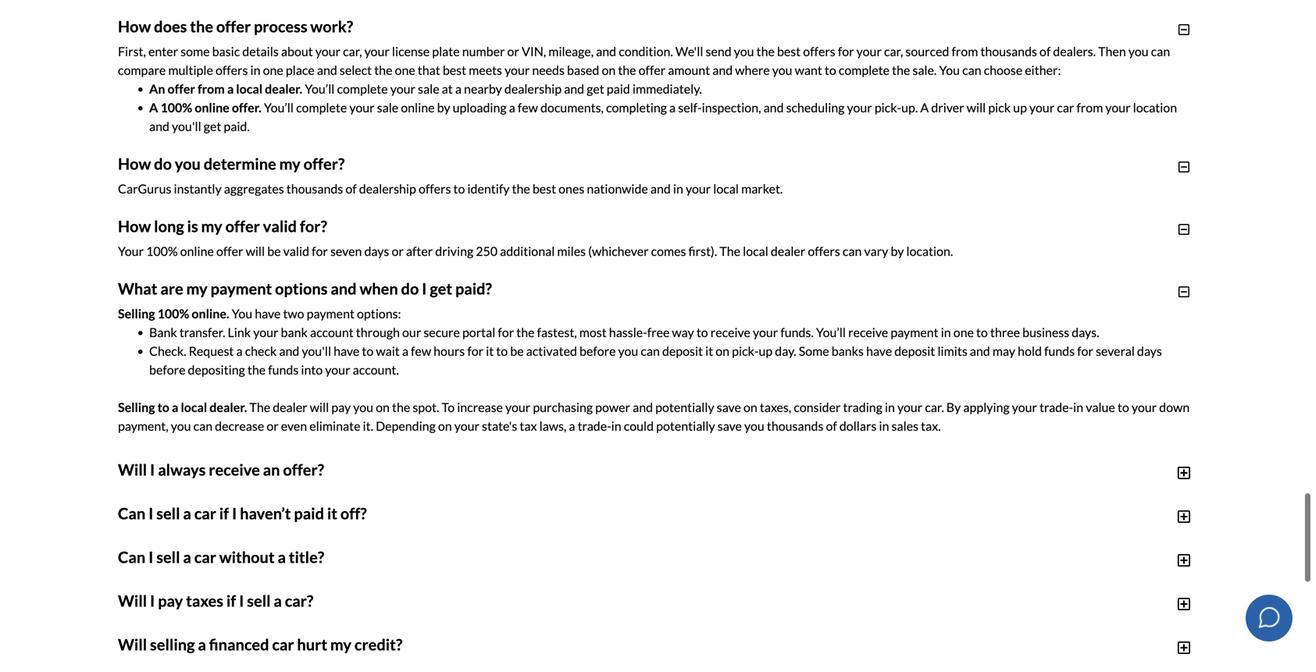 Task type: vqa. For each thing, say whether or not it's contained in the screenshot.
Cadillac Est.
no



Task type: describe. For each thing, give the bounding box(es) containing it.
have left two
[[255, 306, 281, 321]]

0 horizontal spatial one
[[263, 62, 283, 78]]

free
[[647, 325, 670, 340]]

2 horizontal spatial receive
[[848, 325, 888, 340]]

your down difference.
[[1050, 575, 1075, 590]]

1 horizontal spatial receive
[[710, 325, 750, 340]]

haven't
[[240, 504, 291, 523]]

release
[[772, 612, 812, 627]]

1 vertical spatial off
[[425, 575, 440, 590]]

that down made
[[118, 656, 141, 661]]

new
[[355, 593, 378, 609]]

some
[[799, 343, 829, 359]]

nearby
[[464, 81, 502, 96]]

account
[[310, 325, 354, 340]]

that inside first, enter some basic details about your car, your license plate number or vin, mileage, and condition. we'll send you the best offers for your car, sourced from thousands of dealers. then you can compare multiple offers in one place and select the one that best meets your needs based on the offer amount and where you want to complete the sale. you can choose either:
[[418, 62, 440, 78]]

of inside first, enter some basic details about your car, your license plate number or vin, mileage, and condition. we'll send you the best offers for your car, sourced from thousands of dealers. then you can compare multiple offers in one place and select the one that best meets your needs based on the offer amount and where you want to complete the sale. you can choose either:
[[1039, 44, 1051, 59]]

didn't
[[367, 612, 398, 627]]

will down might
[[723, 612, 742, 627]]

what
[[118, 279, 157, 298]]

1 horizontal spatial one
[[395, 62, 415, 78]]

will inside how long is my offer valid for? your 100% online offer will be valid for seven days or after driving 250 additional miles (whichever comes first). the local dealer offers can vary by location.
[[246, 243, 265, 259]]

if up it—this
[[1009, 593, 1017, 609]]

cases
[[698, 618, 728, 634]]

my inside how long is my offer valid for? your 100% online offer will be valid for seven days or after driving 250 additional miles (whichever comes first). the local dealer offers can vary by location.
[[201, 217, 222, 236]]

car right used
[[673, 512, 690, 527]]

options:
[[357, 306, 401, 321]]

request
[[189, 343, 234, 359]]

full
[[1053, 656, 1070, 661]]

selling for selling 100% online. you have two payment options: bank transfer. link your bank account through our secure portal for the fastest, most hassle-free way to receive your funds. you'll receive payment in one to three business days. check. request a check and you'll have to wait a few hours for it to be activated before you can deposit it on pick-up day. some banks have deposit limits and may hold funds for several days before depositing the funds into your account.
[[118, 306, 155, 321]]

your right the applying at the right of the page
[[1012, 400, 1037, 415]]

you down what at left bottom
[[257, 637, 277, 652]]

how for how does the offer process work?
[[118, 17, 151, 36]]

and up the documents,
[[564, 81, 584, 96]]

of right part
[[694, 593, 705, 609]]

the inside the dealer will pay you on the spot. to increase your purchasing power and potentially save on taxes, consider trading in your car. by applying your trade-in value to your down payment, you can decrease or even eliminate it. depending on your state's tax laws, a trade-in could potentially save you thousands of dollars in sales tax.
[[392, 400, 410, 415]]

money
[[778, 637, 815, 652]]

0 vertical spatial off
[[858, 556, 873, 571]]

i inside can i sell a car without a title? in most states, no. rules around car titles vary by state, but—generally speaking—if you've lost your vehicle's title, it should be possible to obtain a replacement by contacting your state's department of motor vehicles (dmv). note: obtaining a new title invalidates a car's old title.there are other reasons why you might not be in possession of your car's title, such as if the car still has a lien against it, or if it was bought from a previous owner that didn't have the title. our guide to
[[148, 548, 153, 567]]

note:
[[259, 593, 290, 609]]

obtaining
[[292, 593, 344, 609]]

paid up file on the left
[[420, 637, 443, 652]]

what
[[237, 618, 264, 634]]

selling inside the will i pay taxes if i sell a car? the rules and laws on what taxes you pay when selling your car to a private party vary by state (and in some cases even by city). the most important thing to know is that you only pay tax on any profit made from the car sale. if you sell a car for less than you paid for, there's no sales tax. however, if you sell your car for more money than you paid for it, the internal revenue services (irs) considers that a capital gain, and you'll need to report it when you file your federal and state income taxes. only then will you know if you owe any taxes. for more information, read out full guide:
[[375, 618, 410, 634]]

process inside if you've accepted an 100% online offer from cargurus and the offer is greater than the amount you owe on your car loan, we'll pay off your loan and send you the difference. if your offer is less than the amount you owe, you'll need to either pay off your loan before we can pay you, or pay us the difference before we can pay your lender. if you sell your car to a local dealer, the dealer will guide you through the loan settling process as part of the sale or the purchase of your next vehicle. if you're selling to an individual, you'll need to settle the outstanding auto loan with the lender, who in turn will then release the car's title (assuming they hold it—this varies by state). please note: calculating the amount you owe on your car loan isn't as simple as multiplying your monthly payment by the number of months remaining on your loan.
[[610, 593, 652, 609]]

2 car, from the left
[[884, 44, 903, 59]]

0 horizontal spatial receive
[[209, 461, 260, 479]]

car down cases
[[709, 637, 726, 652]]

check.
[[149, 343, 186, 359]]

your down vin,
[[505, 62, 530, 78]]

loan down title.there
[[546, 612, 570, 627]]

for right 'portal'
[[498, 325, 514, 340]]

local inside if you've accepted an 100% online offer from cargurus and the offer is greater than the amount you owe on your car loan, we'll pay off your loan and send you the difference. if your offer is less than the amount you owe, you'll need to either pay off your loan before we can pay you, or pay us the difference before we can pay your lender. if you sell your car to a local dealer, the dealer will guide you through the loan settling process as part of the sale or the purchase of your next vehicle. if you're selling to an individual, you'll need to settle the outstanding auto loan with the lender, who in turn will then release the car's title (assuming they hold it—this varies by state). please note: calculating the amount you owe on your car loan isn't as simple as multiplying your monthly payment by the number of months remaining on your loan.
[[273, 593, 298, 609]]

tax. inside the will i pay taxes if i sell a car? the rules and laws on what taxes you pay when selling your car to a private party vary by state (and in some cases even by city). the most important thing to know is that you only pay tax on any profit made from the car sale. if you sell a car for less than you paid for, there's no sales tax. however, if you sell your car for more money than you paid for it, the internal revenue services (irs) considers that a capital gain, and you'll need to report it when you file your federal and state income taxes. only then will you know if you owe any taxes. for more information, read out full guide:
[[551, 637, 571, 652]]

from inside if you've accepted an 100% online offer from cargurus and the offer is greater than the amount you owe on your car loan, we'll pay off your loan and send you the difference. if your offer is less than the amount you owe, you'll need to either pay off your loan before we can pay you, or pay us the difference before we can pay your lender. if you sell your car to a local dealer, the dealer will guide you through the loan settling process as part of the sale or the purchase of your next vehicle. if you're selling to an individual, you'll need to settle the outstanding auto loan with the lender, who in turn will then release the car's title (assuming they hold it—this varies by state). please note: calculating the amount you owe on your car loan isn't as simple as multiplying your monthly payment by the number of months remaining on your loan.
[[365, 556, 391, 571]]

driver
[[931, 100, 964, 115]]

your down work?
[[315, 44, 341, 59]]

it up might
[[731, 575, 738, 590]]

you'll inside 'you'll complete your sale online by uploading a few documents, completing a self-inspection, and scheduling your pick-up. a driver will pick up your car from your location and you'll get paid.'
[[264, 100, 294, 115]]

on left the taxes,
[[743, 400, 757, 415]]

and down 'bank'
[[279, 343, 299, 359]]

dealer inside if you've accepted an 100% online offer from cargurus and the offer is greater than the amount you owe on your car loan, we'll pay off your loan and send you the difference. if your offer is less than the amount you owe, you'll need to either pay off your loan before we can pay you, or pay us the difference before we can pay your lender. if you sell your car to a local dealer, the dealer will guide you through the loan settling process as part of the sale or the purchase of your next vehicle. if you're selling to an individual, you'll need to settle the outstanding auto loan with the lender, who in turn will then release the car's title (assuming they hold it—this varies by state). please note: calculating the amount you owe on your car loan isn't as simple as multiplying your monthly payment by the number of months remaining on your loan.
[[360, 593, 395, 609]]

it left the day.
[[705, 343, 713, 359]]

a inside if you've accepted an 100% online offer from cargurus and the offer is greater than the amount you owe on your car loan, we'll pay off your loan and send you the difference. if your offer is less than the amount you owe, you'll need to either pay off your loan before we can pay you, or pay us the difference before we can pay your lender. if you sell your car to a local dealer, the dealer will guide you through the loan settling process as part of the sale or the purchase of your next vehicle. if you're selling to an individual, you'll need to settle the outstanding auto loan with the lender, who in turn will then release the car's title (assuming they hold it—this varies by state). please note: calculating the amount you owe on your car loan isn't as simple as multiplying your monthly payment by the number of months remaining on your loan.
[[264, 593, 270, 609]]

online inside how long is my offer valid for? your 100% online offer will be valid for seven days or after driving 250 additional miles (whichever comes first). the local dealer offers can vary by location.
[[180, 243, 214, 259]]

most inside the will i pay taxes if i sell a car? the rules and laws on what taxes you pay when selling your car to a private party vary by state (and in some cases even by city). the most important thing to know is that you only pay tax on any profit made from the car sale. if you sell a car for less than you paid for, there's no sales tax. however, if you sell your car for more money than you paid for it, the internal revenue services (irs) considers that a capital gain, and you'll need to report it when you file your federal and state income taxes. only then will you know if you owe any taxes. for more information, read out full guide:
[[826, 618, 854, 634]]

1 vertical spatial funds
[[268, 362, 299, 377]]

in right dollars
[[879, 418, 889, 434]]

1 vertical spatial when
[[342, 618, 372, 634]]

1 vertical spatial title,
[[940, 593, 965, 609]]

it down 'portal'
[[486, 343, 494, 359]]

by right the only
[[1074, 612, 1087, 627]]

1 vertical spatial need
[[353, 612, 380, 627]]

an up 'haven't'
[[263, 461, 280, 479]]

get inside 'you'll complete your sale online by uploading a few documents, completing a self-inspection, and scheduling your pick-up. a driver will pick up your car from your location and you'll get paid.'
[[204, 119, 221, 134]]

if right falls
[[219, 504, 229, 523]]

may
[[993, 343, 1015, 359]]

best inside how do you determine my offer? cargurus instantly aggregates thousands of dealership offers to identify the best ones nationwide and in your local market.
[[532, 181, 556, 196]]

1 horizontal spatial know
[[958, 618, 988, 634]]

link
[[228, 325, 251, 340]]

not
[[760, 593, 779, 609]]

amount up the "us"
[[624, 556, 666, 571]]

0 vertical spatial potentially
[[655, 400, 714, 415]]

2 horizontal spatial any
[[1133, 618, 1152, 634]]

offers inside how do you determine my offer? cargurus instantly aggregates thousands of dealership offers to identify the best ones nationwide and in your local market.
[[419, 181, 451, 196]]

sell down individual,
[[279, 637, 297, 652]]

your up income in the left of the page
[[568, 631, 593, 646]]

a right the wait
[[402, 343, 408, 359]]

the inside how long is my offer valid for? your 100% online offer will be valid for seven days or after driving 250 additional miles (whichever comes first). the local dealer offers can vary by location.
[[720, 243, 740, 259]]

activated
[[526, 343, 577, 359]]

driving
[[435, 243, 473, 259]]

car up no.
[[194, 548, 216, 567]]

in right trading
[[885, 400, 895, 415]]

0 vertical spatial process
[[254, 17, 307, 36]]

monthly
[[595, 631, 641, 646]]

1 car, from the left
[[343, 44, 362, 59]]

0 vertical spatial funds
[[1044, 343, 1075, 359]]

selling for selling to a local dealer.
[[118, 400, 155, 415]]

offer inside first, enter some basic details about your car, your license plate number or vin, mileage, and condition. we'll send you the best offers for your car, sourced from thousands of dealers. then you can compare multiple offers in one place and select the one that best meets your needs based on the offer amount and where you want to complete the sale. you can choose either:
[[639, 62, 666, 78]]

your left the "us"
[[627, 575, 652, 590]]

number inside first, enter some basic details about your car, your license plate number or vin, mileage, and condition. we'll send you the best offers for your car, sourced from thousands of dealers. then you can compare multiple offers in one place and select the one that best meets your needs based on the offer amount and where you want to complete the sale. you can choose either:
[[462, 44, 505, 59]]

1 vertical spatial into
[[200, 512, 222, 527]]

car.
[[925, 400, 944, 415]]

you inside how do you determine my offer? cargurus instantly aggregates thousands of dealership offers to identify the best ones nationwide and in your local market.
[[175, 154, 201, 173]]

offer? for my
[[303, 154, 345, 173]]

i left falls
[[148, 504, 153, 523]]

always
[[158, 461, 206, 479]]

pay up hurt
[[320, 618, 340, 634]]

can inside selling 100% online. you have two payment options: bank transfer. link your bank account through our secure portal for the fastest, most hassle-free way to receive your funds. you'll receive payment in one to three business days. check. request a check and you'll have to wait a few hours for it to be activated before you can deposit it on pick-up day. some banks have deposit limits and may hold funds for several days before depositing the funds into your account.
[[641, 343, 660, 359]]

by
[[946, 400, 961, 415]]

invalidates
[[405, 593, 464, 609]]

offer down multiple
[[168, 81, 195, 96]]

out
[[1032, 656, 1050, 661]]

you left want
[[772, 62, 792, 78]]

and down financed on the bottom
[[218, 656, 239, 661]]

through inside if you've accepted an 100% online offer from cargurus and the offer is greater than the amount you owe on your car loan, we'll pay off your loan and send you the difference. if your offer is less than the amount you owe, you'll need to either pay off your loan before we can pay you, or pay us the difference before we can pay your lender. if you sell your car to a local dealer, the dealer will guide you through the loan settling process as part of the sale or the purchase of your next vehicle. if you're selling to an individual, you'll need to settle the outstanding auto loan with the lender, who in turn will then release the car's title (assuming they hold it—this varies by state). please note: calculating the amount you owe on your car loan isn't as simple as multiplying your monthly payment by the number of months remaining on your loan.
[[474, 593, 518, 609]]

have right banks
[[866, 343, 892, 359]]

0 vertical spatial when
[[360, 279, 398, 298]]

0 vertical spatial are
[[160, 279, 183, 298]]

open chat window image
[[1256, 605, 1281, 630]]

it inside the will i pay taxes if i sell a car? the rules and laws on what taxes you pay when selling your car to a private party vary by state (and in some cases even by city). the most important thing to know is that you only pay tax on any profit made from the car sale. if you sell a car for less than you paid for, there's no sales tax. however, if you sell your car for more money than you paid for it, the internal revenue services (irs) considers that a capital gain, and you'll need to report it when you file your federal and state income taxes. only then will you know if you owe any taxes. for more information, read out full guide:
[[354, 656, 362, 661]]

for up the for
[[893, 637, 909, 652]]

1 horizontal spatial any
[[827, 656, 846, 661]]

secure
[[424, 325, 460, 340]]

choose
[[984, 62, 1022, 78]]

up inside 'you'll complete your sale online by uploading a few documents, completing a self-inspection, and scheduling your pick-up. a driver will pick up your car from your location and you'll get paid.'
[[1013, 100, 1027, 115]]

into inside selling 100% online. you have two payment options: bank transfer. link your bank account through our secure portal for the fastest, most hassle-free way to receive your funds. you'll receive payment in one to three business days. check. request a check and you'll have to wait a few hours for it to be activated before you can deposit it on pick-up day. some banks have deposit limits and may hold funds for several days before depositing the funds into your account.
[[301, 362, 323, 377]]

consider
[[794, 400, 841, 415]]

will i pay taxes if i sell a car? the rules and laws on what taxes you pay when selling your car to a private party vary by state (and in some cases even by city). the most important thing to know is that you only pay tax on any profit made from the car sale. if you sell a car for less than you paid for, there's no sales tax. however, if you sell your car for more money than you paid for it, the internal revenue services (irs) considers that a capital gain, and you'll need to report it when you file your federal and state income taxes. only then will you know if you owe any taxes. for more information, read out full guide:
[[118, 592, 1185, 661]]

from inside can i sell a car without a title? in most states, no. rules around car titles vary by state, but—generally speaking—if you've lost your vehicle's title, it should be possible to obtain a replacement by contacting your state's department of motor vehicles (dmv). note: obtaining a new title invalidates a car's old title.there are other reasons why you might not be in possession of your car's title, such as if the car still has a lien against it, or if it was bought from a previous owner that didn't have the title. our guide to
[[217, 612, 244, 627]]

how for how do you determine my offer? cargurus instantly aggregates thousands of dealership offers to identify the best ones nationwide and in your local market.
[[118, 154, 151, 173]]

0 vertical spatial need
[[324, 575, 351, 590]]

simple
[[452, 631, 487, 646]]

1 horizontal spatial more
[[903, 656, 932, 661]]

title inside if you've accepted an 100% online offer from cargurus and the offer is greater than the amount you owe on your car loan, we'll pay off your loan and send you the difference. if your offer is less than the amount you owe, you'll need to either pay off your loan before we can pay you, or pay us the difference before we can pay your lender. if you sell your car to a local dealer, the dealer will guide you through the loan settling process as part of the sale or the purchase of your next vehicle. if you're selling to an individual, you'll need to settle the outstanding auto loan with the lender, who in turn will then release the car's title (assuming they hold it—this varies by state). please note: calculating the amount you owe on your car loan isn't as simple as multiplying your monthly payment by the number of months remaining on your loan.
[[863, 612, 885, 627]]

if up "in" on the bottom left of the page
[[118, 512, 126, 527]]

next
[[881, 593, 905, 609]]

a up previous
[[274, 592, 282, 611]]

can for can i sell a car without a title? in most states, no. rules around car titles vary by state, but—generally speaking—if you've lost your vehicle's title, it should be possible to obtain a replacement by contacting your state's department of motor vehicles (dmv). note: obtaining a new title invalidates a car's old title.there are other reasons why you might not be in possession of your car's title, such as if the car still has a lien against it, or if it was bought from a previous owner that didn't have the title. our guide to
[[118, 548, 145, 567]]

the up made
[[118, 618, 139, 634]]

get left 'offer,'
[[465, 512, 483, 527]]

you inside can i sell a car without a title? in most states, no. rules around car titles vary by state, but—generally speaking—if you've lost your vehicle's title, it should be possible to obtain a replacement by contacting your state's department of motor vehicles (dmv). note: obtaining a new title invalidates a car's old title.there are other reasons why you might not be in possession of your car's title, such as if the car still has a lien against it, or if it was bought from a previous owner that didn't have the title. our guide to
[[704, 593, 724, 609]]

account.
[[353, 362, 399, 377]]

on up depending
[[376, 400, 390, 415]]

and down no
[[507, 656, 527, 661]]

falls
[[176, 512, 198, 527]]

1 horizontal spatial you'll
[[305, 81, 335, 96]]

a down '(dmv).'
[[246, 612, 253, 627]]

after
[[406, 243, 433, 259]]

in inside how do you determine my offer? cargurus instantly aggregates thousands of dealership offers to identify the best ones nationwide and in your local market.
[[673, 181, 683, 196]]

and right place
[[317, 62, 337, 78]]

your down for,
[[438, 656, 463, 661]]

some inside the will i pay taxes if i sell a car? the rules and laws on what taxes you pay when selling your car to a private party vary by state (and in some cases even by city). the most important thing to know is that you only pay tax on any profit made from the car sale. if you sell a car for less than you paid for, there's no sales tax. however, if you sell your car for more money than you paid for it, the internal revenue services (irs) considers that a capital gain, and you'll need to report it when you file your federal and state income taxes. only then will you know if you owe any taxes. for more information, read out full guide:
[[666, 618, 696, 634]]

how for how long is my offer valid for? your 100% online offer will be valid for seven days or after driving 250 additional miles (whichever comes first). the local dealer offers can vary by location.
[[118, 217, 151, 236]]

a right 'has'
[[1103, 593, 1109, 609]]

vary inside how long is my offer valid for? your 100% online offer will be valid for seven days or after driving 250 additional miles (whichever comes first). the local dealer offers can vary by location.
[[864, 243, 888, 259]]

1 vertical spatial taxes
[[267, 618, 295, 634]]

paid up the for
[[867, 637, 891, 652]]

our
[[402, 325, 421, 340]]

or inside first, enter some basic details about your car, your license plate number or vin, mileage, and condition. we'll send you the best offers for your car, sourced from thousands of dealers. then you can compare multiple offers in one place and select the one that best meets your needs based on the offer amount and where you want to complete the sale. you can choose either:
[[507, 44, 519, 59]]

online inside if you've accepted an 100% online offer from cargurus and the offer is greater than the amount you owe on your car loan, we'll pay off your loan and send you the difference. if your offer is less than the amount you owe, you'll need to either pay off your loan before we can pay you, or pay us the difference before we can pay your lender. if you sell your car to a local dealer, the dealer will guide you through the loan settling process as part of the sale or the purchase of your next vehicle. if you're selling to an individual, you'll need to settle the outstanding auto loan with the lender, who in turn will then release the car's title (assuming they hold it—this varies by state). please note: calculating the amount you owe on your car loan isn't as simple as multiplying your monthly payment by the number of months remaining on your loan.
[[299, 556, 333, 571]]

and up but—generally
[[450, 556, 470, 571]]

to down around
[[250, 593, 262, 609]]

by down turn
[[693, 631, 707, 646]]

1 vertical spatial know
[[736, 656, 766, 661]]

vehicles
[[169, 593, 214, 609]]

location.
[[906, 243, 953, 259]]

1 horizontal spatial sale
[[418, 81, 439, 96]]

payment up account
[[307, 306, 355, 321]]

how long is my offer valid for? your 100% online offer will be valid for seven days or after driving 250 additional miles (whichever comes first). the local dealer offers can vary by location.
[[118, 217, 953, 259]]

license
[[392, 44, 430, 59]]

less inside the will i pay taxes if i sell a car? the rules and laws on what taxes you pay when selling your car to a private party vary by state (and in some cases even by city). the most important thing to know is that you only pay tax on any profit made from the car sale. if you sell a car for less than you paid for, there's no sales tax. however, if you sell your car for more money than you paid for it, the internal revenue services (irs) considers that a capital gain, and you'll need to report it when you file your federal and state income taxes. only then will you know if you owe any taxes. for more information, read out full guide:
[[347, 637, 367, 652]]

your inside how do you determine my offer? cargurus instantly aggregates thousands of dealership offers to identify the best ones nationwide and in your local market.
[[686, 181, 711, 196]]

1 horizontal spatial dealership
[[504, 81, 562, 96]]

banks
[[831, 343, 864, 359]]

about
[[281, 44, 313, 59]]

of down "in" on the bottom left of the page
[[118, 593, 129, 609]]

inspection,
[[702, 100, 761, 115]]

send inside first, enter some basic details about your car, your license plate number or vin, mileage, and condition. we'll send you the best offers for your car, sourced from thousands of dealers. then you can compare multiple offers in one place and select the one that best meets your needs based on the offer amount and where you want to complete the sale. you can choose either:
[[706, 44, 732, 59]]

be inside selling 100% online. you have two payment options: bank transfer. link your bank account through our secure portal for the fastest, most hassle-free way to receive your funds. you'll receive payment in one to three business days. check. request a check and you'll have to wait a few hours for it to be activated before you can deposit it on pick-up day. some banks have deposit limits and may hold funds for several days before depositing the funds into your account.
[[510, 343, 524, 359]]

1 horizontal spatial dealer.
[[265, 81, 302, 96]]

1 vertical spatial do
[[401, 279, 419, 298]]

car's inside if you've accepted an 100% online offer from cargurus and the offer is greater than the amount you owe on your car loan, we'll pay off your loan and send you the difference. if your offer is less than the amount you owe, you'll need to either pay off your loan before we can pay you, or pay us the difference before we can pay your lender. if you sell your car to a local dealer, the dealer will guide you through the loan settling process as part of the sale or the purchase of your next vehicle. if you're selling to an individual, you'll need to settle the outstanding auto loan with the lender, who in turn will then release the car's title (assuming they hold it—this varies by state). please note: calculating the amount you owe on your car loan isn't as simple as multiplying your monthly payment by the number of months remaining on your loan.
[[835, 612, 860, 627]]

i down after
[[422, 279, 427, 298]]

1 vertical spatial valid
[[283, 243, 309, 259]]

you'll for accepted
[[292, 575, 322, 590]]

a right the "at"
[[455, 81, 462, 96]]

from inside 'you'll complete your sale online by uploading a few documents, completing a self-inspection, and scheduling your pick-up. a driver will pick up your car from your location and you'll get paid.'
[[1077, 100, 1103, 115]]

you'll for online.
[[302, 343, 331, 359]]

at
[[442, 81, 453, 96]]

important
[[856, 618, 911, 634]]

your down 'lender.'
[[885, 593, 910, 609]]

down
[[1159, 400, 1190, 415]]

a inside the dealer will pay you on the spot. to increase your purchasing power and potentially save on taxes, consider trading in your car. by applying your trade-in value to your down payment, you can decrease or even eliminate it. depending on your state's tax laws, a trade-in could potentially save you thousands of dollars in sales tax.
[[569, 418, 575, 434]]

no.
[[199, 575, 215, 590]]

we'll
[[675, 44, 703, 59]]

in down power on the bottom of the page
[[611, 418, 621, 434]]

you're
[[375, 512, 409, 527]]

get left the paid?
[[430, 279, 452, 298]]

complete inside first, enter some basic details about your car, your license plate number or vin, mileage, and condition. we'll send you the best offers for your car, sourced from thousands of dealers. then you can compare multiple offers in one place and select the one that best meets your needs based on the offer amount and where you want to complete the sale. you can choose either:
[[839, 62, 890, 78]]

dealers.
[[1053, 44, 1096, 59]]

car up car?
[[292, 575, 309, 590]]

get down based
[[587, 81, 604, 96]]

sale inside if you've accepted an 100% online offer from cargurus and the offer is greater than the amount you owe on your car loan, we'll pay off your loan and send you the difference. if your offer is less than the amount you owe, you'll need to either pay off your loan before we can pay you, or pay us the difference before we can pay your lender. if you sell your car to a local dealer, the dealer will guide you through the loan settling process as part of the sale or the purchase of your next vehicle. if you're selling to an individual, you'll need to settle the outstanding auto loan with the lender, who in turn will then release the car's title (assuming they hold it—this varies by state). please note: calculating the amount you owe on your car loan isn't as simple as multiplying your monthly payment by the number of months remaining on your loan.
[[728, 593, 750, 609]]

local inside how long is my offer valid for? your 100% online offer will be valid for seven days or after driving 250 additional miles (whichever comes first). the local dealer offers can vary by location.
[[743, 243, 768, 259]]

you left the only
[[1026, 618, 1046, 634]]

the inside the dealer will pay you on the spot. to increase your purchasing power and potentially save on taxes, consider trading in your car. by applying your trade-in value to your down payment, you can decrease or even eliminate it. depending on your state's tax laws, a trade-in could potentially save you thousands of dollars in sales tax.
[[249, 400, 270, 415]]

you left file on the left
[[396, 656, 417, 661]]

online.
[[192, 306, 229, 321]]

1 horizontal spatial with
[[743, 512, 768, 527]]

0 vertical spatial valid
[[263, 217, 297, 236]]

thing
[[913, 618, 941, 634]]

applying
[[963, 400, 1010, 415]]

or inside can i sell a car without a title? in most states, no. rules around car titles vary by state, but—generally speaking—if you've lost your vehicle's title, it should be possible to obtain a replacement by contacting your state's department of motor vehicles (dmv). note: obtaining a new title invalidates a car's old title.there are other reasons why you might not be in possession of your car's title, such as if the car still has a lien against it, or if it was bought from a previous owner that didn't have the title. our guide to
[[118, 612, 130, 627]]

pick- inside 'you'll complete your sale online by uploading a few documents, completing a self-inspection, and scheduling your pick-up. a driver will pick up your car from your location and you'll get paid.'
[[875, 100, 901, 115]]

the dealer will pay you on the spot. to increase your purchasing power and potentially save on taxes, consider trading in your car. by applying your trade-in value to your down payment, you can decrease or even eliminate it. depending on your state's tax laws, a trade-in could potentially save you thousands of dollars in sales tax.
[[118, 400, 1190, 434]]

wait
[[376, 343, 400, 359]]

1 vertical spatial owe
[[298, 631, 321, 646]]

you up title.
[[451, 593, 472, 609]]

to right thing
[[944, 618, 955, 634]]

thousands inside how do you determine my offer? cargurus instantly aggregates thousands of dealership offers to identify the best ones nationwide and in your local market.
[[286, 181, 343, 196]]

state).
[[1089, 612, 1123, 627]]

in
[[118, 575, 129, 590]]

0 vertical spatial state
[[597, 618, 625, 634]]

1 vertical spatial trade-
[[578, 418, 611, 434]]

you up vehicle's
[[669, 556, 689, 571]]

0 horizontal spatial selling
[[150, 636, 195, 654]]

nationwide
[[587, 181, 648, 196]]

place
[[286, 62, 315, 78]]

your down the (assuming
[[905, 631, 931, 646]]

offer down aggregates
[[225, 217, 260, 236]]

be inside how long is my offer valid for? your 100% online offer will be valid for seven days or after driving 250 additional miles (whichever comes first). the local dealer offers can vary by location.
[[267, 243, 281, 259]]

three
[[990, 325, 1020, 340]]

hold inside selling 100% online. you have two payment options: bank transfer. link your bank account through our secure portal for the fastest, most hassle-free way to receive your funds. you'll receive payment in one to three business days. check. request a check and you'll have to wait a few hours for it to be activated before you can deposit it on pick-up day. some banks have deposit limits and may hold funds for several days before depositing the funds into your account.
[[1018, 343, 1042, 359]]

pick- inside selling 100% online. you have two payment options: bank transfer. link your bank account through our secure portal for the fastest, most hassle-free way to receive your funds. you'll receive payment in one to three business days. check. request a check and you'll have to wait a few hours for it to be activated before you can deposit it on pick-up day. some banks have deposit limits and may hold funds for several days before depositing the funds into your account.
[[732, 343, 759, 359]]

can down greater
[[553, 575, 572, 590]]

1 horizontal spatial trade-
[[1040, 400, 1073, 415]]

in inside selling 100% online. you have two payment options: bank transfer. link your bank account through our secure portal for the fastest, most hassle-free way to receive your funds. you'll receive payment in one to three business days. check. request a check and you'll have to wait a few hours for it to be activated before you can deposit it on pick-up day. some banks have deposit limits and may hold funds for several days before depositing the funds into your account.
[[941, 325, 951, 340]]

file
[[419, 656, 436, 661]]

multiplying
[[504, 631, 565, 646]]

condition.
[[619, 44, 673, 59]]

car down rules at the left of page
[[231, 593, 248, 609]]

car up report
[[309, 637, 326, 652]]

your
[[118, 243, 144, 259]]

report
[[316, 656, 351, 661]]

1 vertical spatial save
[[718, 418, 742, 434]]

us.
[[770, 512, 785, 527]]

meets
[[469, 62, 502, 78]]

the inside how do you determine my offer? cargurus instantly aggregates thousands of dealership offers to identify the best ones nationwide and in your local market.
[[512, 181, 530, 196]]

1 vertical spatial complete
[[337, 81, 388, 96]]

owe inside the will i pay taxes if i sell a car? the rules and laws on what taxes you pay when selling your car to a private party vary by state (and in some cases even by city). the most important thing to know is that you only pay tax on any profit made from the car sale. if you sell a car for less than you paid for, there's no sales tax. however, if you sell your car for more money than you paid for it, the internal revenue services (irs) considers that a capital gain, and you'll need to report it when you file your federal and state income taxes. only then will you know if you owe any taxes. for more information, read out full guide:
[[801, 656, 824, 661]]

up inside selling 100% online. you have two payment options: bank transfer. link your bank account through our secure portal for the fastest, most hassle-free way to receive your funds. you'll receive payment in one to three business days. check. request a check and you'll have to wait a few hours for it to be activated before you can deposit it on pick-up day. some banks have deposit limits and may hold funds for several days before depositing the funds into your account.
[[759, 343, 773, 359]]

several
[[1096, 343, 1135, 359]]

if left the rules
[[132, 612, 140, 627]]

will inside 'you'll complete your sale online by uploading a few documents, completing a self-inspection, and scheduling your pick-up. a driver will pick up your car from your location and you'll get paid.'
[[967, 100, 986, 115]]

2 horizontal spatial car's
[[913, 593, 938, 609]]

1 vertical spatial best
[[443, 62, 466, 78]]

a left the self-
[[669, 100, 676, 115]]

vehicle's
[[655, 575, 701, 590]]

1 we from the left
[[535, 575, 551, 590]]

on up the for
[[889, 631, 903, 646]]

sell up only
[[660, 637, 679, 652]]

your left down
[[1132, 400, 1157, 415]]

offer,
[[501, 512, 529, 527]]

title inside can i sell a car without a title? in most states, no. rules around car titles vary by state, but—generally speaking—if you've lost your vehicle's title, it should be possible to obtain a replacement by contacting your state's department of motor vehicles (dmv). note: obtaining a new title invalidates a car's old title.there are other reasons why you might not be in possession of your car's title, such as if the car still has a lien against it, or if it was bought from a previous owner that didn't have the title. our guide to
[[380, 593, 403, 609]]

should
[[741, 575, 777, 590]]

fastest,
[[537, 325, 577, 340]]

power
[[595, 400, 630, 415]]

reasons
[[634, 593, 677, 609]]

local down depositing
[[181, 400, 207, 415]]

offer? for an
[[283, 461, 324, 479]]

vary inside can i sell a car without a title? in most states, no. rules around car titles vary by state, but—generally speaking—if you've lost your vehicle's title, it should be possible to obtain a replacement by contacting your state's department of motor vehicles (dmv). note: obtaining a new title invalidates a car's old title.there are other reasons why you might not be in possession of your car's title, such as if the car still has a lien against it, or if it was bought from a previous owner that didn't have the title. our guide to
[[342, 575, 366, 590]]

to left activated at the left of page
[[496, 343, 508, 359]]

rules
[[218, 575, 248, 590]]

0 horizontal spatial car's
[[475, 593, 500, 609]]

tax inside the dealer will pay you on the spot. to increase your purchasing power and potentially save on taxes, consider trading in your car. by applying your trade-in value to your down payment, you can decrease or even eliminate it. depending on your state's tax laws, a trade-in could potentially save you thousands of dollars in sales tax.
[[520, 418, 537, 434]]

0 horizontal spatial still
[[576, 512, 596, 527]]

a 100% online offer.
[[149, 100, 261, 115]]

by inside 'you'll complete your sale online by uploading a few documents, completing a self-inspection, and scheduling your pick-up. a driver will pick up your car from your location and you'll get paid.'
[[437, 100, 450, 115]]

before up not
[[752, 575, 788, 590]]

pay up possession
[[830, 575, 850, 590]]

pay up settling
[[575, 575, 594, 590]]

or inside how long is my offer valid for? your 100% online offer will be valid for seven days or after driving 250 additional miles (whichever comes first). the local dealer offers can vary by location.
[[392, 243, 404, 259]]

the down purchase
[[803, 618, 824, 634]]

your left car.
[[897, 400, 923, 415]]

complete inside 'you'll complete your sale online by uploading a few documents, completing a self-inspection, and scheduling your pick-up. a driver will pick up your car from your location and you'll get paid.'
[[296, 100, 347, 115]]

0 horizontal spatial more
[[747, 637, 776, 652]]

either
[[367, 575, 400, 590]]

mileage,
[[548, 44, 594, 59]]

you've inside can i sell a car without a title? in most states, no. rules around car titles vary by state, but—generally speaking—if you've lost your vehicle's title, it should be possible to obtain a replacement by contacting your state's department of motor vehicles (dmv). note: obtaining a new title invalidates a car's old title.there are other reasons why you might not be in possession of your car's title, such as if the car still has a lien against it, or if it was bought from a previous owner that didn't have the title. our guide to
[[567, 575, 602, 590]]

from up a 100% online offer.
[[198, 81, 225, 96]]

multiple
[[168, 62, 213, 78]]

online up paid.
[[195, 100, 229, 115]]

before down check.
[[149, 362, 185, 377]]

sale. inside first, enter some basic details about your car, your license plate number or vin, mileage, and condition. we'll send you the best offers for your car, sourced from thousands of dealers. then you can compare multiple offers in one place and select the one that best meets your needs based on the offer amount and where you want to complete the sale. you can choose either:
[[913, 62, 937, 78]]

1 vertical spatial dealer.
[[210, 400, 247, 415]]

they
[[944, 612, 969, 627]]

lender,
[[619, 612, 656, 627]]

your down account
[[325, 362, 350, 377]]

you inside selling 100% online. you have two payment options: bank transfer. link your bank account through our secure portal for the fastest, most hassle-free way to receive your funds. you'll receive payment in one to three business days. check. request a check and you'll have to wait a few hours for it to be activated before you can deposit it on pick-up day. some banks have deposit limits and may hold funds for several days before depositing the funds into your account.
[[232, 306, 252, 321]]

auto
[[519, 612, 544, 627]]



Task type: locate. For each thing, give the bounding box(es) containing it.
1 vertical spatial title
[[863, 612, 885, 627]]

1 selling from the top
[[118, 306, 155, 321]]

1 vertical spatial are
[[581, 593, 599, 609]]

you right 'offer,'
[[532, 512, 552, 527]]

lender.
[[880, 575, 917, 590]]

online inside 'you'll complete your sale online by uploading a few documents, completing a self-inspection, and scheduling your pick-up. a driver will pick up your car from your location and you'll get paid.'
[[401, 100, 435, 115]]

0 horizontal spatial send
[[706, 44, 732, 59]]

0 horizontal spatial taxes.
[[602, 656, 633, 661]]

how does the offer process work?
[[118, 17, 353, 36]]

in inside first, enter some basic details about your car, your license plate number or vin, mileage, and condition. we'll send you the best offers for your car, sourced from thousands of dealers. then you can compare multiple offers in one place and select the one that best meets your needs based on the offer amount and where you want to complete the sale. you can choose either:
[[250, 62, 260, 78]]

1 vertical spatial through
[[474, 593, 518, 609]]

for down might
[[728, 637, 745, 652]]

1 can from the top
[[118, 504, 145, 523]]

a down around
[[264, 593, 270, 609]]

loan,
[[780, 556, 806, 571]]

how inside how long is my offer valid for? your 100% online offer will be valid for seven days or after driving 250 additional miles (whichever comes first). the local dealer offers can vary by location.
[[118, 217, 151, 236]]

to inside first, enter some basic details about your car, your license plate number or vin, mileage, and condition. we'll send you the best offers for your car, sourced from thousands of dealers. then you can compare multiple offers in one place and select the one that best meets your needs based on the offer amount and where you want to complete the sale. you can choose either:
[[825, 62, 836, 78]]

100% inside selling 100% online. you have two payment options: bank transfer. link your bank account through our secure portal for the fastest, most hassle-free way to receive your funds. you'll receive payment in one to three business days. check. request a check and you'll have to wait a few hours for it to be activated before you can deposit it on pick-up day. some banks have deposit limits and may hold funds for several days before depositing the funds into your account.
[[157, 306, 189, 321]]

to up new
[[353, 575, 365, 590]]

you'll up banks
[[816, 325, 846, 340]]

contacting
[[990, 575, 1048, 590]]

2 horizontal spatial need
[[353, 612, 380, 627]]

offer up department
[[1122, 556, 1149, 571]]

0 vertical spatial any
[[225, 512, 244, 527]]

2 how from the top
[[118, 154, 151, 173]]

dollars
[[839, 418, 877, 434]]

car,
[[343, 44, 362, 59], [884, 44, 903, 59]]

basic
[[212, 44, 240, 59]]

identify
[[467, 181, 510, 196]]

before
[[579, 343, 616, 359], [149, 362, 185, 377], [496, 575, 532, 590], [752, 575, 788, 590]]

amount inside first, enter some basic details about your car, your license plate number or vin, mileage, and condition. we'll send you the best offers for your car, sourced from thousands of dealers. then you can compare multiple offers in one place and select the one that best meets your needs based on the offer amount and where you want to complete the sale. you can choose either:
[[668, 62, 710, 78]]

income
[[560, 656, 599, 661]]

amount down previous
[[231, 631, 273, 646]]

local left market.
[[713, 181, 739, 196]]

0 horizontal spatial know
[[736, 656, 766, 661]]

2 can from the top
[[118, 548, 145, 567]]

days right several
[[1137, 343, 1162, 359]]

1 horizontal spatial selling
[[196, 612, 231, 627]]

0 vertical spatial save
[[717, 400, 741, 415]]

title.there
[[522, 593, 579, 609]]

dealer inside how long is my offer valid for? your 100% online offer will be valid for seven days or after driving 250 additional miles (whichever comes first). the local dealer offers can vary by location.
[[771, 243, 805, 259]]

0 horizontal spatial title,
[[703, 575, 728, 590]]

most inside selling 100% online. you have two payment options: bank transfer. link your bank account through our secure portal for the fastest, most hassle-free way to receive your funds. you'll receive payment in one to three business days. check. request a check and you'll have to wait a few hours for it to be activated before you can deposit it on pick-up day. some banks have deposit limits and may hold funds for several days before depositing the funds into your account.
[[579, 325, 607, 340]]

3 will from the top
[[118, 636, 147, 654]]

limits
[[937, 343, 967, 359]]

dealership inside how do you determine my offer? cargurus instantly aggregates thousands of dealership offers to identify the best ones nationwide and in your local market.
[[359, 181, 416, 196]]

before up old
[[496, 575, 532, 590]]

you right the then
[[1128, 44, 1149, 59]]

1 horizontal spatial sales
[[892, 418, 918, 434]]

1 vertical spatial tax
[[1097, 618, 1114, 634]]

local inside how do you determine my offer? cargurus instantly aggregates thousands of dealership offers to identify the best ones nationwide and in your local market.
[[713, 181, 739, 196]]

1 vertical spatial send
[[952, 556, 977, 571]]

ones
[[559, 181, 584, 196]]

as right such
[[995, 593, 1007, 609]]

0 vertical spatial it,
[[1175, 593, 1186, 609]]

1 horizontal spatial you'll
[[322, 612, 351, 627]]

0 horizontal spatial we
[[535, 575, 551, 590]]

offer up titles
[[336, 556, 362, 571]]

2 deposit from the left
[[894, 343, 935, 359]]

0 vertical spatial some
[[181, 44, 210, 59]]

in inside can i sell a car without a title? in most states, no. rules around car titles vary by state, but—generally speaking—if you've lost your vehicle's title, it should be possible to obtain a replacement by contacting your state's department of motor vehicles (dmv). note: obtaining a new title invalidates a car's old title.there are other reasons why you might not be in possession of your car's title, such as if the car still has a lien against it, or if it was bought from a previous owner that didn't have the title. our guide to
[[797, 593, 808, 609]]

1 vertical spatial will
[[118, 592, 147, 611]]

1 vertical spatial less
[[347, 637, 367, 652]]

paid up completing
[[607, 81, 630, 96]]

location
[[1133, 100, 1177, 115]]

i up motor
[[148, 548, 153, 567]]

selling inside if you've accepted an 100% online offer from cargurus and the offer is greater than the amount you owe on your car loan, we'll pay off your loan and send you the difference. if your offer is less than the amount you owe, you'll need to either pay off your loan before we can pay you, or pay us the difference before we can pay your lender. if you sell your car to a local dealer, the dealer will guide you through the loan settling process as part of the sale or the purchase of your next vehicle. if you're selling to an individual, you'll need to settle the outstanding auto loan with the lender, who in turn will then release the car's title (assuming they hold it—this varies by state). please note: calculating the amount you owe on your car loan isn't as simple as multiplying your monthly payment by the number of months remaining on your loan.
[[196, 612, 231, 627]]

0 vertical spatial tax
[[520, 418, 537, 434]]

0 horizontal spatial dealership
[[359, 181, 416, 196]]

cargurus up state,
[[394, 556, 447, 571]]

1 horizontal spatial deposit
[[894, 343, 935, 359]]

0 vertical spatial into
[[301, 362, 323, 377]]

sales down party
[[522, 637, 549, 652]]

hold down business
[[1018, 343, 1042, 359]]

1 horizontal spatial car,
[[884, 44, 903, 59]]

varies
[[1038, 612, 1071, 627]]

valid left for?
[[263, 217, 297, 236]]

you'll
[[172, 119, 201, 134], [302, 343, 331, 359], [292, 575, 322, 590]]

federal
[[466, 656, 504, 661]]

2 a from the left
[[920, 100, 929, 115]]

more
[[747, 637, 776, 652], [903, 656, 932, 661]]

1 horizontal spatial vary
[[555, 618, 579, 634]]

some inside first, enter some basic details about your car, your license plate number or vin, mileage, and condition. we'll send you the best offers for your car, sourced from thousands of dealers. then you can compare multiple offers in one place and select the one that best meets your needs based on the offer amount and where you want to complete the sale. you can choose either:
[[181, 44, 210, 59]]

2 we from the left
[[790, 575, 807, 590]]

you'll inside the will i pay taxes if i sell a car? the rules and laws on what taxes you pay when selling your car to a private party vary by state (and in some cases even by city). the most important thing to know is that you only pay tax on any profit made from the car sale. if you sell a car for less than you paid for, there's no sales tax. however, if you sell your car for more money than you paid for it, the internal revenue services (irs) considers that a capital gain, and you'll need to report it when you file your federal and state income taxes. only then will you know if you owe any taxes. for more information, read out full guide:
[[241, 656, 270, 661]]

2 will from the top
[[118, 592, 147, 611]]

title up 'remaining'
[[863, 612, 885, 627]]

is
[[187, 217, 198, 236], [522, 556, 531, 571], [1151, 556, 1160, 571], [990, 618, 999, 634]]

replacement
[[903, 575, 972, 590]]

0 horizontal spatial number
[[462, 44, 505, 59]]

1 a from the left
[[149, 100, 158, 115]]

will for will selling a financed car hurt my credit?
[[118, 636, 147, 654]]

selling down vehicles
[[196, 612, 231, 627]]

0 vertical spatial dealership
[[504, 81, 562, 96]]

be
[[267, 243, 281, 259], [510, 343, 524, 359], [780, 575, 793, 590], [781, 593, 795, 609]]

an left 'offer,'
[[485, 512, 498, 527]]

cargurus inside if you've accepted an 100% online offer from cargurus and the offer is greater than the amount you owe on your car loan, we'll pay off your loan and send you the difference. if your offer is less than the amount you owe, you'll need to either pay off your loan before we can pay you, or pay us the difference before we can pay your lender. if you sell your car to a local dealer, the dealer will guide you through the loan settling process as part of the sale or the purchase of your next vehicle. if you're selling to an individual, you'll need to settle the outstanding auto loan with the lender, who in turn will then release the car's title (assuming they hold it—this varies by state). please note: calculating the amount you owe on your car loan isn't as simple as multiplying your monthly payment by the number of months remaining on your loan.
[[394, 556, 447, 571]]

1 taxes. from the left
[[602, 656, 633, 661]]

through inside selling 100% online. you have two payment options: bank transfer. link your bank account through our secure portal for the fastest, most hassle-free way to receive your funds. you'll receive payment in one to three business days. check. request a check and you'll have to wait a few hours for it to be activated before you can deposit it on pick-up day. some banks have deposit limits and may hold funds for several days before depositing the funds into your account.
[[356, 325, 400, 340]]

0 vertical spatial sale
[[418, 81, 439, 96]]

will inside the will i pay taxes if i sell a car? the rules and laws on what taxes you pay when selling your car to a private party vary by state (and in some cases even by city). the most important thing to know is that you only pay tax on any profit made from the car sale. if you sell a car for less than you paid for, there's no sales tax. however, if you sell your car for more money than you paid for it, the internal revenue services (irs) considers that a capital gain, and you'll need to report it when you file your federal and state income taxes. only then will you know if you owe any taxes. for more information, read out full guide:
[[118, 592, 147, 611]]

of left 'these'
[[246, 512, 258, 527]]

1 vertical spatial offer?
[[283, 461, 324, 479]]

1 vertical spatial guide
[[501, 612, 531, 627]]

with left the us. at the bottom right of the page
[[743, 512, 768, 527]]

purchasing
[[533, 400, 593, 415]]

1 vertical spatial dealership
[[359, 181, 416, 196]]

and inside the dealer will pay you on the spot. to increase your purchasing power and potentially save on taxes, consider trading in your car. by applying your trade-in value to your down payment, you can decrease or even eliminate it. depending on your state's tax laws, a trade-in could potentially save you thousands of dollars in sales tax.
[[633, 400, 653, 415]]

thousands down the taxes,
[[767, 418, 823, 434]]

1 how from the top
[[118, 17, 151, 36]]

in
[[250, 62, 260, 78], [673, 181, 683, 196], [941, 325, 951, 340], [885, 400, 895, 415], [1073, 400, 1083, 415], [611, 418, 621, 434], [879, 418, 889, 434], [797, 593, 808, 609], [685, 612, 695, 627], [654, 618, 664, 634]]

2 vertical spatial you'll
[[816, 325, 846, 340]]

0 vertical spatial owe
[[691, 556, 714, 571]]

best up want
[[777, 44, 801, 59]]

0 vertical spatial dealer
[[771, 243, 805, 259]]

2 taxes. from the left
[[848, 656, 880, 661]]

or
[[507, 44, 519, 59], [392, 243, 404, 259], [267, 418, 279, 434], [622, 575, 634, 590], [752, 593, 764, 609], [118, 612, 130, 627]]

of inside the dealer will pay you on the spot. to increase your purchasing power and potentially save on taxes, consider trading in your car. by applying your trade-in value to your down payment, you can decrease or even eliminate it. depending on your state's tax laws, a trade-in could potentially save you thousands of dollars in sales tax.
[[826, 418, 837, 434]]

1 vertical spatial hold
[[971, 612, 995, 627]]

sale left the "at"
[[418, 81, 439, 96]]

0 horizontal spatial funds
[[268, 362, 299, 377]]

on inside first, enter some basic details about your car, your license plate number or vin, mileage, and condition. we'll send you the best offers for your car, sourced from thousands of dealers. then you can compare multiple offers in one place and select the one that best meets your needs based on the offer amount and where you want to complete the sale. you can choose either:
[[602, 62, 616, 78]]

2 horizontal spatial best
[[777, 44, 801, 59]]

selling
[[196, 612, 231, 627], [375, 618, 410, 634], [150, 636, 195, 654]]

0 horizontal spatial you've
[[160, 556, 195, 571]]

few inside selling 100% online. you have two payment options: bank transfer. link your bank account through our secure portal for the fastest, most hassle-free way to receive your funds. you'll receive payment in one to three business days. check. request a check and you'll have to wait a few hours for it to be activated before you can deposit it on pick-up day. some banks have deposit limits and may hold funds for several days before depositing the funds into your account.
[[411, 343, 431, 359]]

from inside first, enter some basic details about your car, your license plate number or vin, mileage, and condition. we'll send you the best offers for your car, sourced from thousands of dealers. then you can compare multiple offers in one place and select the one that best meets your needs based on the offer amount and where you want to complete the sale. you can choose either:
[[952, 44, 978, 59]]

we
[[535, 575, 551, 590], [790, 575, 807, 590]]

you'll down account
[[302, 343, 331, 359]]

you up the it.
[[353, 400, 373, 415]]

purchase
[[787, 593, 837, 609]]

1 will from the top
[[118, 461, 147, 479]]

is right the long
[[187, 217, 198, 236]]

less up department
[[1163, 556, 1183, 571]]

details
[[242, 44, 279, 59]]

bank
[[281, 325, 308, 340]]

how do you determine my offer? cargurus instantly aggregates thousands of dealership offers to identify the best ones nationwide and in your local market.
[[118, 154, 783, 196]]

is up revenue
[[990, 618, 999, 634]]

and inside how do you determine my offer? cargurus instantly aggregates thousands of dealership offers to identify the best ones nationwide and in your local market.
[[650, 181, 671, 196]]

on inside selling 100% online. you have two payment options: bank transfer. link your bank account through our secure portal for the fastest, most hassle-free way to receive your funds. you'll receive payment in one to three business days. check. request a check and you'll have to wait a few hours for it to be activated before you can deposit it on pick-up day. some banks have deposit limits and may hold funds for several days before depositing the funds into your account.
[[716, 343, 729, 359]]

state's
[[1078, 575, 1113, 590]]

1 vertical spatial even
[[730, 618, 756, 634]]

1 vertical spatial state
[[530, 656, 557, 661]]

less inside if you've accepted an 100% online offer from cargurus and the offer is greater than the amount you owe on your car loan, we'll pay off your loan and send you the difference. if your offer is less than the amount you owe, you'll need to either pay off your loan before we can pay you, or pay us the difference before we can pay your lender. if you sell your car to a local dealer, the dealer will guide you through the loan settling process as part of the sale or the purchase of your next vehicle. if you're selling to an individual, you'll need to settle the outstanding auto loan with the lender, who in turn will then release the car's title (assuming they hold it—this varies by state). please note: calculating the amount you owe on your car loan isn't as simple as multiplying your monthly payment by the number of months remaining on your loan.
[[1163, 556, 1183, 571]]

will for will i always receive an offer?
[[118, 461, 147, 479]]

0 vertical spatial best
[[777, 44, 801, 59]]

sales inside the will i pay taxes if i sell a car? the rules and laws on what taxes you pay when selling your car to a private party vary by state (and in some cases even by city). the most important thing to know is that you only pay tax on any profit made from the car sale. if you sell a car for less than you paid for, there's no sales tax. however, if you sell your car for more money than you paid for it, the internal revenue services (irs) considers that a capital gain, and you'll need to report it when you file your federal and state income taxes. only then will you know if you owe any taxes. for more information, read out full guide:
[[522, 637, 549, 652]]

1 vertical spatial sale
[[377, 100, 398, 115]]

title?
[[289, 548, 324, 567]]

0 vertical spatial less
[[1163, 556, 1183, 571]]

possible
[[796, 575, 840, 590]]

more down the city).
[[747, 637, 776, 652]]

dealer down check
[[273, 400, 307, 415]]

if down the city).
[[769, 656, 776, 661]]

1 vertical spatial selling
[[118, 400, 155, 415]]

want
[[795, 62, 822, 78]]

owe,
[[264, 575, 290, 590]]

guide inside if you've accepted an 100% online offer from cargurus and the offer is greater than the amount you owe on your car loan, we'll pay off your loan and send you the difference. if your offer is less than the amount you owe, you'll need to either pay off your loan before we can pay you, or pay us the difference before we can pay your lender. if you sell your car to a local dealer, the dealer will guide you through the loan settling process as part of the sale or the purchase of your next vehicle. if you're selling to an individual, you'll need to settle the outstanding auto loan with the lender, who in turn will then release the car's title (assuming they hold it—this varies by state). please note: calculating the amount you owe on your car loan isn't as simple as multiplying your monthly payment by the number of months remaining on your loan.
[[419, 593, 449, 609]]

will down payment,
[[118, 461, 147, 479]]

offers inside how long is my offer valid for? your 100% online offer will be valid for seven days or after driving 250 additional miles (whichever comes first). the local dealer offers can vary by location.
[[808, 243, 840, 259]]

0 horizontal spatial off
[[425, 575, 440, 590]]

or left vin,
[[507, 44, 519, 59]]

you inside first, enter some basic details about your car, your license plate number or vin, mileage, and condition. we'll send you the best offers for your car, sourced from thousands of dealers. then you can compare multiple offers in one place and select the one that best meets your needs based on the offer amount and where you want to complete the sale. you can choose either:
[[939, 62, 960, 78]]

still inside can i sell a car without a title? in most states, no. rules around car titles vary by state, but—generally speaking—if you've lost your vehicle's title, it should be possible to obtain a replacement by contacting your state's department of motor vehicles (dmv). note: obtaining a new title invalidates a car's old title.there are other reasons why you might not be in possession of your car's title, such as if the car still has a lien against it, or if it was bought from a previous owner that didn't have the title. our guide to
[[1059, 593, 1079, 609]]

need inside the will i pay taxes if i sell a car? the rules and laws on what taxes you pay when selling your car to a private party vary by state (and in some cases even by city). the most important thing to know is that you only pay tax on any profit made from the car sale. if you sell a car for less than you paid for, there's no sales tax. however, if you sell your car for more money than you paid for it, the internal revenue services (irs) considers that a capital gain, and you'll need to report it when you file your federal and state income taxes. only then will you know if you owe any taxes. for more information, read out full guide:
[[273, 656, 300, 661]]

offers
[[803, 44, 835, 59], [216, 62, 248, 78], [419, 181, 451, 196], [808, 243, 840, 259]]

2 vertical spatial when
[[364, 656, 394, 661]]

0 vertical spatial with
[[743, 512, 768, 527]]

than right money
[[817, 637, 842, 652]]

100%
[[160, 100, 192, 115], [146, 243, 178, 259], [157, 306, 189, 321], [265, 556, 297, 571]]

you'll inside selling 100% online. you have two payment options: bank transfer. link your bank account through our secure portal for the fastest, most hassle-free way to receive your funds. you'll receive payment in one to three business days. check. request a check and you'll have to wait a few hours for it to be activated before you can deposit it on pick-up day. some banks have deposit limits and may hold funds for several days before depositing the funds into your account.
[[302, 343, 331, 359]]

thousands inside the dealer will pay you on the spot. to increase your purchasing power and potentially save on taxes, consider trading in your car. by applying your trade-in value to your down payment, you can decrease or even eliminate it. depending on your state's tax laws, a trade-in could potentially save you thousands of dollars in sales tax.
[[767, 418, 823, 434]]

0 horizontal spatial process
[[254, 17, 307, 36]]

dealership
[[504, 81, 562, 96], [359, 181, 416, 196]]

tax left laws,
[[520, 418, 537, 434]]

need down new
[[353, 612, 380, 627]]

1 horizontal spatial process
[[610, 593, 652, 609]]

0 horizontal spatial title
[[380, 593, 403, 609]]

0 horizontal spatial best
[[443, 62, 466, 78]]

0 horizontal spatial deposit
[[662, 343, 703, 359]]

process
[[254, 17, 307, 36], [610, 593, 652, 609]]

state up however,
[[597, 618, 625, 634]]

that down new
[[342, 612, 365, 627]]

your down increase
[[454, 418, 479, 434]]

0 vertical spatial know
[[958, 618, 988, 634]]

with inside if you've accepted an 100% online offer from cargurus and the offer is greater than the amount you owe on your car loan, we'll pay off your loan and send you the difference. if your offer is less than the amount you owe, you'll need to either pay off your loan before we can pay you, or pay us the difference before we can pay your lender. if you sell your car to a local dealer, the dealer will guide you through the loan settling process as part of the sale or the purchase of your next vehicle. if you're selling to an individual, you'll need to settle the outstanding auto loan with the lender, who in turn will then release the car's title (assuming they hold it—this varies by state). please note: calculating the amount you owe on your car loan isn't as simple as multiplying your monthly payment by the number of months remaining on your loan.
[[572, 612, 596, 627]]

sell inside can i sell a car without a title? in most states, no. rules around car titles vary by state, but—generally speaking—if you've lost your vehicle's title, it should be possible to obtain a replacement by contacting your state's department of motor vehicles (dmv). note: obtaining a new title invalidates a car's old title.there are other reasons why you might not be in possession of your car's title, such as if the car still has a lien against it, or if it was bought from a previous owner that didn't have the title. our guide to
[[156, 548, 180, 567]]

1 horizontal spatial less
[[1163, 556, 1183, 571]]

0 vertical spatial selling
[[118, 306, 155, 321]]

used
[[644, 512, 670, 527]]

will inside the will i pay taxes if i sell a car? the rules and laws on what taxes you pay when selling your car to a private party vary by state (and in some cases even by city). the most important thing to know is that you only pay tax on any profit made from the car sale. if you sell a car for less than you paid for, there's no sales tax. however, if you sell your car for more money than you paid for it, the internal revenue services (irs) considers that a capital gain, and you'll need to report it when you file your federal and state income taxes. only then will you know if you owe any taxes. for more information, read out full guide:
[[692, 656, 711, 661]]

sourced
[[905, 44, 949, 59]]

to right way
[[696, 325, 708, 340]]

2 horizontal spatial you'll
[[816, 325, 846, 340]]

selling 100% online. you have two payment options: bank transfer. link your bank account through our secure portal for the fastest, most hassle-free way to receive your funds. you'll receive payment in one to three business days. check. request a check and you'll have to wait a few hours for it to be activated before you can deposit it on pick-up day. some banks have deposit limits and may hold funds for several days before depositing the funds into your account.
[[118, 306, 1162, 377]]

can inside how long is my offer valid for? your 100% online offer will be valid for seven days or after driving 250 additional miles (whichever comes first). the local dealer offers can vary by location.
[[843, 243, 862, 259]]

amount down accepted on the bottom of the page
[[197, 575, 239, 590]]

if
[[219, 504, 229, 523], [226, 592, 236, 611], [1009, 593, 1017, 609], [132, 612, 140, 627], [628, 637, 635, 652], [769, 656, 776, 661]]

1 deposit from the left
[[662, 343, 703, 359]]

instantly
[[174, 181, 222, 196]]

trade- down power on the bottom of the page
[[578, 418, 611, 434]]

trade- left value
[[1040, 400, 1073, 415]]

you'll inside if you've accepted an 100% online offer from cargurus and the offer is greater than the amount you owe on your car loan, we'll pay off your loan and send you the difference. if your offer is less than the amount you owe, you'll need to either pay off your loan before we can pay you, or pay us the difference before we can pay your lender. if you sell your car to a local dealer, the dealer will guide you through the loan settling process as part of the sale or the purchase of your next vehicle. if you're selling to an individual, you'll need to settle the outstanding auto loan with the lender, who in turn will then release the car's title (assuming they hold it—this varies by state). please note: calculating the amount you owe on your car loan isn't as simple as multiplying your monthly payment by the number of months remaining on your loan.
[[292, 575, 322, 590]]

a down made
[[143, 656, 149, 661]]

value
[[1086, 400, 1115, 415]]

to inside the dealer will pay you on the spot. to increase your purchasing power and potentially save on taxes, consider trading in your car. by applying your trade-in value to your down payment, you can decrease or even eliminate it. depending on your state's tax laws, a trade-in could potentially save you thousands of dollars in sales tax.
[[1118, 400, 1129, 415]]

are inside can i sell a car without a title? in most states, no. rules around car titles vary by state, but—generally speaking—if you've lost your vehicle's title, it should be possible to obtain a replacement by contacting your state's department of motor vehicles (dmv). note: obtaining a new title invalidates a car's old title.there are other reasons why you might not be in possession of your car's title, such as if the car still has a lien against it, or if it was bought from a previous owner that didn't have the title. our guide to
[[581, 593, 599, 609]]

you'll inside if you've accepted an 100% online offer from cargurus and the offer is greater than the amount you owe on your car loan, we'll pay off your loan and send you the difference. if your offer is less than the amount you owe, you'll need to either pay off your loan before we can pay you, or pay us the difference before we can pay your lender. if you sell your car to a local dealer, the dealer will guide you through the loan settling process as part of the sale or the purchase of your next vehicle. if you're selling to an individual, you'll need to settle the outstanding auto loan with the lender, who in turn will then release the car's title (assuming they hold it—this varies by state). please note: calculating the amount you owe on your car loan isn't as simple as multiplying your monthly payment by the number of months remaining on your loan.
[[322, 612, 351, 627]]

title down either
[[380, 593, 403, 609]]

will up what are my payment options and when do i get paid?
[[246, 243, 265, 259]]

than
[[576, 556, 601, 571], [149, 575, 174, 590], [370, 637, 395, 652], [817, 637, 842, 652]]

dealer inside the dealer will pay you on the spot. to increase your purchasing power and potentially save on taxes, consider trading in your car. by applying your trade-in value to your down payment, you can decrease or even eliminate it. depending on your state's tax laws, a trade-in could potentially save you thousands of dollars in sales tax.
[[273, 400, 307, 415]]

it, inside can i sell a car without a title? in most states, no. rules around car titles vary by state, but—generally speaking—if you've lost your vehicle's title, it should be possible to obtain a replacement by contacting your state's department of motor vehicles (dmv). note: obtaining a new title invalidates a car's old title.there are other reasons why you might not be in possession of your car's title, such as if the car still has a lien against it, or if it was bought from a previous owner that didn't have the title. our guide to
[[1175, 593, 1186, 609]]

2 horizontal spatial dealer
[[771, 243, 805, 259]]

local right first).
[[743, 243, 768, 259]]

0 vertical spatial more
[[747, 637, 776, 652]]

by inside how long is my offer valid for? your 100% online offer will be valid for seven days or after driving 250 additional miles (whichever comes first). the local dealer offers can vary by location.
[[891, 243, 904, 259]]

that up "an offer from a local dealer. you'll complete your sale at a nearby dealership and get paid immediately."
[[418, 62, 440, 78]]

a
[[227, 81, 234, 96], [455, 81, 462, 96], [509, 100, 515, 115], [669, 100, 676, 115], [236, 343, 243, 359], [402, 343, 408, 359], [172, 400, 178, 415], [569, 418, 575, 434], [183, 504, 191, 523], [183, 548, 191, 567], [278, 548, 286, 567], [894, 575, 901, 590], [274, 592, 282, 611], [264, 593, 270, 609], [346, 593, 352, 609], [466, 593, 473, 609], [1103, 593, 1109, 609], [246, 612, 253, 627], [473, 618, 479, 634], [198, 636, 206, 654], [300, 637, 306, 652], [143, 656, 149, 661]]

0 horizontal spatial owe
[[298, 631, 321, 646]]

with down settling
[[572, 612, 596, 627]]

states,
[[161, 575, 197, 590]]

0 horizontal spatial are
[[160, 279, 183, 298]]

3 how from the top
[[118, 217, 151, 236]]

in up release
[[797, 593, 808, 609]]

around
[[250, 575, 290, 590]]

1 horizontal spatial do
[[401, 279, 419, 298]]

for inside first, enter some basic details about your car, your license plate number or vin, mileage, and condition. we'll send you the best offers for your car, sourced from thousands of dealers. then you can compare multiple offers in one place and select the one that best meets your needs based on the offer amount and where you want to complete the sale. you can choose either:
[[838, 44, 854, 59]]

can left location.
[[843, 243, 862, 259]]

sell inside if you've accepted an 100% online offer from cargurus and the offer is greater than the amount you owe on your car loan, we'll pay off your loan and send you the difference. if your offer is less than the amount you owe, you'll need to either pay off your loan before we can pay you, or pay us the difference before we can pay your lender. if you sell your car to a local dealer, the dealer will guide you through the loan settling process as part of the sale or the purchase of your next vehicle. if you're selling to an individual, you'll need to settle the outstanding auto loan with the lender, who in turn will then release the car's title (assuming they hold it—this varies by state). please note: calculating the amount you owe on your car loan isn't as simple as multiplying your monthly payment by the number of months remaining on your loan.
[[182, 593, 201, 609]]

will left pick
[[967, 100, 986, 115]]

then
[[1098, 44, 1126, 59]]

portal
[[462, 325, 495, 340]]

0 vertical spatial can
[[118, 504, 145, 523]]

2 vertical spatial vary
[[555, 618, 579, 634]]

1 vertical spatial number
[[730, 631, 772, 646]]

0 horizontal spatial vary
[[342, 575, 366, 590]]

why
[[679, 593, 702, 609]]

was
[[152, 612, 174, 627]]

0 vertical spatial then
[[745, 612, 770, 627]]

in inside if you've accepted an 100% online offer from cargurus and the offer is greater than the amount you owe on your car loan, we'll pay off your loan and send you the difference. if your offer is less than the amount you owe, you'll need to either pay off your loan before we can pay you, or pay us the difference before we can pay your lender. if you sell your car to a local dealer, the dealer will guide you through the loan settling process as part of the sale or the purchase of your next vehicle. if you're selling to an individual, you'll need to settle the outstanding auto loan with the lender, who in turn will then release the car's title (assuming they hold it—this varies by state). please note: calculating the amount you owe on your car loan isn't as simple as multiplying your monthly payment by the number of months remaining on your loan.
[[685, 612, 695, 627]]

number
[[462, 44, 505, 59], [730, 631, 772, 646]]

paid right 'these'
[[294, 504, 324, 523]]

information,
[[935, 656, 1002, 661]]

owner
[[305, 612, 340, 627]]

sales inside the dealer will pay you on the spot. to increase your purchasing power and potentially save on taxes, consider trading in your car. by applying your trade-in value to your down payment, you can decrease or even eliminate it. depending on your state's tax laws, a trade-in could potentially save you thousands of dollars in sales tax.
[[892, 418, 918, 434]]

business
[[1022, 325, 1069, 340]]

documents,
[[540, 100, 604, 115]]

1 vertical spatial potentially
[[656, 418, 715, 434]]

my up report
[[330, 636, 351, 654]]

complete
[[839, 62, 890, 78], [337, 81, 388, 96], [296, 100, 347, 115]]

calculating
[[149, 631, 208, 646]]

2 vertical spatial you'll
[[292, 575, 322, 590]]

will
[[118, 461, 147, 479], [118, 592, 147, 611], [118, 636, 147, 654]]

0 vertical spatial you'll
[[172, 119, 201, 134]]

0 vertical spatial sale.
[[913, 62, 937, 78]]

taxes down no.
[[186, 592, 223, 611]]

1 horizontal spatial taxes
[[267, 618, 295, 634]]

funds down business
[[1044, 343, 1075, 359]]

1 horizontal spatial number
[[730, 631, 772, 646]]

based
[[567, 62, 599, 78]]

save
[[717, 400, 741, 415], [718, 418, 742, 434]]

depositing
[[188, 362, 245, 377]]

you
[[734, 44, 754, 59], [1128, 44, 1149, 59], [772, 62, 792, 78], [175, 154, 201, 173], [618, 343, 638, 359], [353, 400, 373, 415], [171, 418, 191, 434], [744, 418, 764, 434], [532, 512, 552, 527], [669, 556, 689, 571], [980, 556, 1000, 571], [242, 575, 262, 590], [160, 593, 180, 609], [451, 593, 472, 609], [704, 593, 724, 609], [298, 618, 318, 634], [1026, 618, 1046, 634], [276, 631, 296, 646], [257, 637, 277, 652], [397, 637, 417, 652], [638, 637, 658, 652], [845, 637, 865, 652], [396, 656, 417, 661], [714, 656, 734, 661], [779, 656, 799, 661]]

loan up 'lender.'
[[903, 556, 926, 571]]

capital
[[152, 656, 188, 661]]

thousands up for?
[[286, 181, 343, 196]]

for inside how long is my offer valid for? your 100% online offer will be valid for seven days or after driving 250 additional miles (whichever comes first). the local dealer offers can vary by location.
[[312, 243, 328, 259]]

days inside selling 100% online. you have two payment options: bank transfer. link your bank account through our secure portal for the fastest, most hassle-free way to receive your funds. you'll receive payment in one to three business days. check. request a check and you'll have to wait a few hours for it to be activated before you can deposit it on pick-up day. some banks have deposit limits and may hold funds for several days before depositing the funds into your account.
[[1137, 343, 1162, 359]]

2 horizontal spatial owe
[[801, 656, 824, 661]]

pick
[[988, 100, 1011, 115]]

0 horizontal spatial need
[[273, 656, 300, 661]]

1 vertical spatial you've
[[567, 575, 602, 590]]

you up hurt
[[298, 618, 318, 634]]

and left laws
[[171, 618, 191, 634]]

before down hassle-
[[579, 343, 616, 359]]

by up however,
[[582, 618, 595, 634]]

on down to
[[438, 418, 452, 434]]

2 selling from the top
[[118, 400, 155, 415]]

state,
[[384, 575, 414, 590]]

payment,
[[118, 418, 168, 434]]

will for will i pay taxes if i sell a car? the rules and laws on what taxes you pay when selling your car to a private party vary by state (and in some cases even by city). the most important thing to know is that you only pay tax on any profit made from the car sale. if you sell a car for less than you paid for, there's no sales tax. however, if you sell your car for more money than you paid for it, the internal revenue services (irs) considers that a capital gain, and you'll need to report it when you file your federal and state income taxes. only then will you know if you owe any taxes. for more information, read out full guide:
[[118, 592, 147, 611]]

send inside if you've accepted an 100% online offer from cargurus and the offer is greater than the amount you owe on your car loan, we'll pay off your loan and send you the difference. if your offer is less than the amount you owe, you'll need to either pay off your loan before we can pay you, or pay us the difference before we can pay your lender. if you sell your car to a local dealer, the dealer will guide you through the loan settling process as part of the sale or the purchase of your next vehicle. if you're selling to an individual, you'll need to settle the outstanding auto loan with the lender, who in turn will then release the car's title (assuming they hold it—this varies by state). please note: calculating the amount you owe on your car loan isn't as simple as multiplying your monthly payment by the number of months remaining on your loan.
[[952, 556, 977, 571]]

completing
[[606, 100, 667, 115]]

hassle-
[[609, 325, 647, 340]]

cargurus up the long
[[118, 181, 171, 196]]

dealership down needs
[[504, 81, 562, 96]]

you down hassle-
[[618, 343, 638, 359]]

guide inside can i sell a car without a title? in most states, no. rules around car titles vary by state, but—generally speaking—if you've lost your vehicle's title, it should be possible to obtain a replacement by contacting your state's department of motor vehicles (dmv). note: obtaining a new title invalidates a car's old title.there are other reasons why you might not be in possession of your car's title, such as if the car still has a lien against it, or if it was bought from a previous owner that didn't have the title. our guide to
[[501, 612, 531, 627]]

taxes. down 'remaining'
[[848, 656, 880, 661]]

0 vertical spatial title,
[[703, 575, 728, 590]]

owe up difference
[[691, 556, 714, 571]]

revenue
[[991, 637, 1039, 652]]

can inside the dealer will pay you on the spot. to increase your purchasing power and potentially save on taxes, consider trading in your car. by applying your trade-in value to your down payment, you can decrease or even eliminate it. depending on your state's tax laws, a trade-in could potentially save you thousands of dollars in sales tax.
[[193, 418, 212, 434]]

can
[[118, 504, 145, 523], [118, 548, 145, 567]]

1 vertical spatial then
[[665, 656, 690, 661]]

car inside 'you'll complete your sale online by uploading a few documents, completing a self-inspection, and scheduling your pick-up. a driver will pick up your car from your location and you'll get paid.'
[[1057, 100, 1074, 115]]

and left may
[[970, 343, 990, 359]]

one inside selling 100% online. you have two payment options: bank transfer. link your bank account through our secure portal for the fastest, most hassle-free way to receive your funds. you'll receive payment in one to three business days. check. request a check and you'll have to wait a few hours for it to be activated before you can deposit it on pick-up day. some banks have deposit limits and may hold funds for several days before depositing the funds into your account.
[[953, 325, 974, 340]]

1 horizontal spatial funds
[[1044, 343, 1075, 359]]

you'll inside selling 100% online. you have two payment options: bank transfer. link your bank account through our secure portal for the fastest, most hassle-free way to receive your funds. you'll receive payment in one to three business days. check. request a check and you'll have to wait a few hours for it to be activated before you can deposit it on pick-up day. some banks have deposit limits and may hold funds for several days before depositing the funds into your account.
[[816, 325, 846, 340]]

have inside can i sell a car without a title? in most states, no. rules around car titles vary by state, but—generally speaking—if you've lost your vehicle's title, it should be possible to obtain a replacement by contacting your state's department of motor vehicles (dmv). note: obtaining a new title invalidates a car's old title.there are other reasons why you might not be in possession of your car's title, such as if the car still has a lien against it, or if it was bought from a previous owner that didn't have the title. our guide to
[[401, 612, 426, 627]]

you'll down a 100% online offer.
[[172, 119, 201, 134]]

without
[[219, 548, 275, 567]]

is inside the will i pay taxes if i sell a car? the rules and laws on what taxes you pay when selling your car to a private party vary by state (and in some cases even by city). the most important thing to know is that you only pay tax on any profit made from the car sale. if you sell a car for less than you paid for, there's no sales tax. however, if you sell your car for more money than you paid for it, the internal revenue services (irs) considers that a capital gain, and you'll need to report it when you file your federal and state income taxes. only then will you know if you owe any taxes. for more information, read out full guide:
[[990, 618, 999, 634]]

if up the state's
[[1084, 556, 1092, 571]]

0 vertical spatial still
[[576, 512, 596, 527]]

100% inside how long is my offer valid for? your 100% online offer will be valid for seven days or after driving 250 additional miles (whichever comes first). the local dealer offers can vary by location.
[[146, 243, 178, 259]]

number inside if you've accepted an 100% online offer from cargurus and the offer is greater than the amount you owe on your car loan, we'll pay off your loan and send you the difference. if your offer is less than the amount you owe, you'll need to either pay off your loan before we can pay you, or pay us the difference before we can pay your lender. if you sell your car to a local dealer, the dealer will guide you through the loan settling process as part of the sale or the purchase of your next vehicle. if you're selling to an individual, you'll need to settle the outstanding auto loan with the lender, who in turn will then release the car's title (assuming they hold it—this varies by state). please note: calculating the amount you owe on your car loan isn't as simple as multiplying your monthly payment by the number of months remaining on your loan.
[[730, 631, 772, 646]]

tax
[[520, 418, 537, 434], [1097, 618, 1114, 634]]

and left the 'where'
[[712, 62, 733, 78]]

you've inside if you've accepted an 100% online offer from cargurus and the offer is greater than the amount you owe on your car loan, we'll pay off your loan and send you the difference. if your offer is less than the amount you owe, you'll need to either pay off your loan before we can pay you, or pay us the difference before we can pay your lender. if you sell your car to a local dealer, the dealer will guide you through the loan settling process as part of the sale or the purchase of your next vehicle. if you're selling to an individual, you'll need to settle the outstanding auto loan with the lender, who in turn will then release the car's title (assuming they hold it—this varies by state). please note: calculating the amount you owe on your car loan isn't as simple as multiplying your monthly payment by the number of months remaining on your loan.
[[160, 556, 195, 571]]

deposit left limits
[[894, 343, 935, 359]]

owe
[[691, 556, 714, 571], [298, 631, 321, 646], [801, 656, 824, 661]]

0 vertical spatial guide
[[419, 593, 449, 609]]

0 vertical spatial taxes
[[186, 592, 223, 611]]

sale inside 'you'll complete your sale online by uploading a few documents, completing a self-inspection, and scheduling your pick-up. a driver will pick up your car from your location and you'll get paid.'
[[377, 100, 398, 115]]

difference.
[[1023, 556, 1082, 571]]

1 vertical spatial with
[[572, 612, 596, 627]]

car's down possession
[[835, 612, 860, 627]]

laws
[[193, 618, 218, 634]]

is up department
[[1151, 556, 1160, 571]]

0 vertical spatial title
[[380, 593, 403, 609]]

0 vertical spatial how
[[118, 17, 151, 36]]

tax inside the will i pay taxes if i sell a car? the rules and laws on what taxes you pay when selling your car to a private party vary by state (and in some cases even by city). the most important thing to know is that you only pay tax on any profit made from the car sale. if you sell a car for less than you paid for, there's no sales tax. however, if you sell your car for more money than you paid for it, the internal revenue services (irs) considers that a capital gain, and you'll need to report it when you file your federal and state income taxes. only then will you know if you owe any taxes. for more information, read out full guide:
[[1097, 618, 1114, 634]]

0 horizontal spatial taxes
[[186, 592, 223, 611]]

sell up bought
[[182, 593, 201, 609]]

up
[[1013, 100, 1027, 115], [759, 343, 773, 359]]

can for can i sell a car if i haven't paid it off?
[[118, 504, 145, 523]]

tax. inside the dealer will pay you on the spot. to increase your purchasing power and potentially save on taxes, consider trading in your car. by applying your trade-in value to your down payment, you can decrease or even eliminate it. depending on your state's tax laws, a trade-in could potentially save you thousands of dollars in sales tax.
[[921, 418, 941, 434]]

department
[[1115, 575, 1182, 590]]

has
[[1082, 593, 1100, 609]]

is up speaking—if
[[522, 556, 531, 571]]

can right the then
[[1151, 44, 1170, 59]]

pay right we'll
[[836, 556, 855, 571]]

dealer.
[[265, 81, 302, 96], [210, 400, 247, 415]]

1 horizontal spatial it,
[[1175, 593, 1186, 609]]

motor
[[131, 593, 167, 609]]

us
[[658, 575, 670, 590]]

0 horizontal spatial some
[[181, 44, 210, 59]]

hurt
[[297, 636, 327, 654]]

first).
[[688, 243, 717, 259]]

1 horizontal spatial days
[[1137, 343, 1162, 359]]

1 vertical spatial up
[[759, 343, 773, 359]]

titles
[[312, 575, 339, 590]]

selling inside selling 100% online. you have two payment options: bank transfer. link your bank account through our secure portal for the fastest, most hassle-free way to receive your funds. you'll receive payment in one to three business days. check. request a check and you'll have to wait a few hours for it to be activated before you can deposit it on pick-up day. some banks have deposit limits and may hold funds for several days before depositing the funds into your account.
[[118, 306, 155, 321]]

if
[[118, 512, 126, 527], [149, 556, 157, 571], [1084, 556, 1092, 571], [149, 593, 157, 609], [149, 612, 157, 627], [246, 637, 254, 652]]

thousands inside first, enter some basic details about your car, your license plate number or vin, mileage, and condition. we'll send you the best offers for your car, sourced from thousands of dealers. then you can compare multiple offers in one place and select the one that best meets your needs based on the offer amount and where you want to complete the sale. you can choose either:
[[980, 44, 1037, 59]]

where
[[735, 62, 770, 78]]

transfer.
[[179, 325, 225, 340]]

a up next
[[894, 575, 901, 590]]

a down individual,
[[300, 637, 306, 652]]

or inside the dealer will pay you on the spot. to increase your purchasing power and potentially save on taxes, consider trading in your car. by applying your trade-in value to your down payment, you can decrease or even eliminate it. depending on your state's tax laws, a trade-in could potentially save you thousands of dollars in sales tax.
[[267, 418, 279, 434]]

if inside the will i pay taxes if i sell a car? the rules and laws on what taxes you pay when selling your car to a private party vary by state (and in some cases even by city). the most important thing to know is that you only pay tax on any profit made from the car sale. if you sell a car for less than you paid for, there's no sales tax. however, if you sell your car for more money than you paid for it, the internal revenue services (irs) considers that a capital gain, and you'll need to report it when you file your federal and state income taxes. only then will you know if you owe any taxes. for more information, read out full guide:
[[246, 637, 254, 652]]

it, down thing
[[912, 637, 922, 652]]

your down either:
[[1029, 100, 1055, 115]]

as inside can i sell a car without a title? in most states, no. rules around car titles vary by state, but—generally speaking—if you've lost your vehicle's title, it should be possible to obtain a replacement by contacting your state's department of motor vehicles (dmv). note: obtaining a new title invalidates a car's old title.there are other reasons why you might not be in possession of your car's title, such as if the car still has a lien against it, or if it was bought from a previous owner that didn't have the title. our guide to
[[995, 593, 1007, 609]]

and up replacement
[[929, 556, 949, 571]]

as left no
[[490, 631, 502, 646]]

2 vertical spatial sale
[[728, 593, 750, 609]]

2 horizontal spatial sale
[[728, 593, 750, 609]]

2 vertical spatial complete
[[296, 100, 347, 115]]



